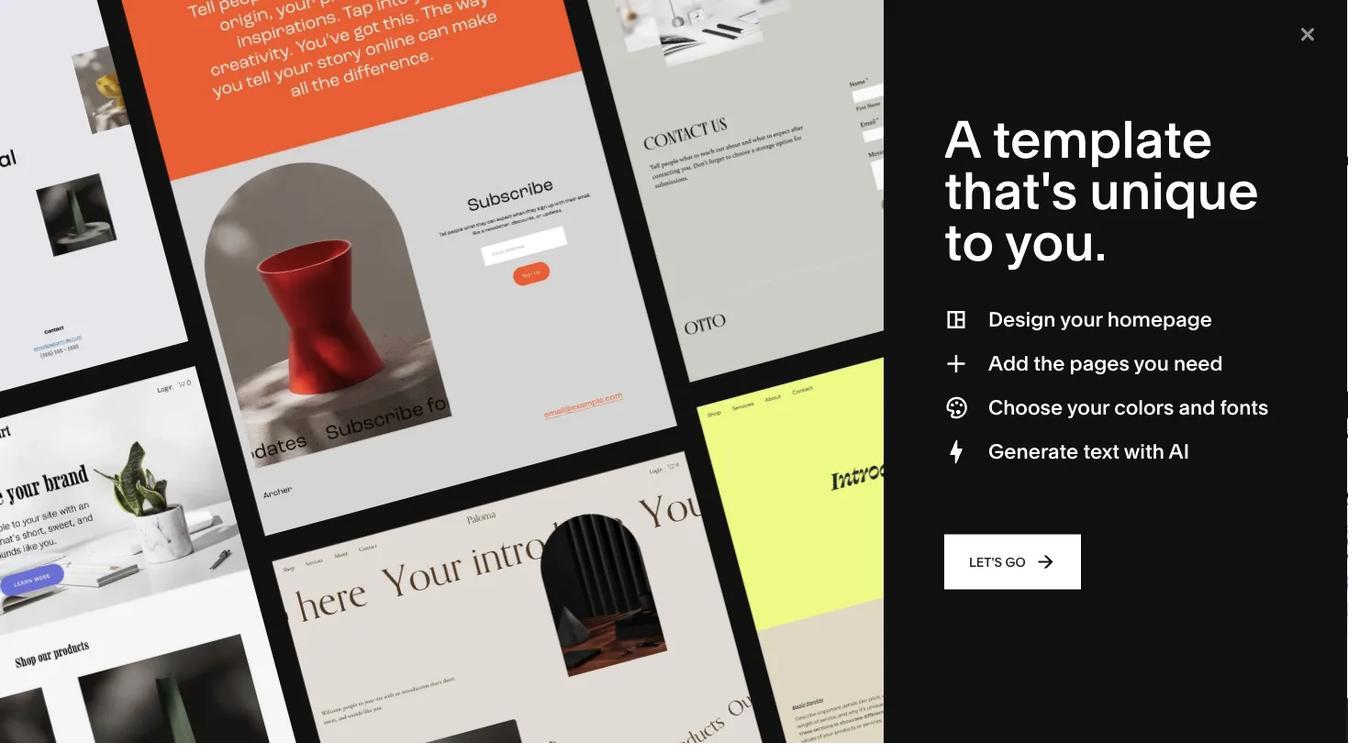 Task type: locate. For each thing, give the bounding box(es) containing it.
health
[[261, 366, 300, 381]]

let's go button
[[945, 535, 1081, 590]]

) down home & decor (12) , online store (40) , memberships (6)
[[328, 584, 334, 609]]

0 vertical spatial with
[[186, 145, 279, 202]]

can
[[958, 126, 983, 144]]

& right art
[[281, 311, 290, 326]]

services down courses
[[81, 447, 133, 463]]

entertainment
[[454, 393, 539, 409]]

home down template
[[54, 584, 112, 609]]

& right media
[[689, 311, 697, 326]]

whether you need a portfolio website, an online store, or a personal blog, you can use squarespace's customizable and responsive website templates to get started.
[[825, 109, 1245, 162]]

0 horizontal spatial memberships
[[81, 310, 166, 325]]

art
[[261, 311, 278, 326]]

online right (12)
[[320, 523, 363, 540]]

1 horizontal spatial )
[[1277, 220, 1281, 233]]

54
[[54, 524, 69, 539]]

any
[[186, 99, 263, 156]]

0 horizontal spatial with
[[186, 145, 279, 202]]

home & decor templates ( 12 )
[[54, 584, 334, 609]]

a left portfolio on the right
[[956, 109, 965, 127]]

decor up animals
[[912, 256, 949, 271]]

1 vertical spatial templates
[[279, 283, 341, 299]]

( inside my favorites ( 3 ) link
[[1260, 220, 1264, 233]]

& for home & decor (12) , online store (40) , memberships (6)
[[237, 523, 246, 540]]

1 horizontal spatial and
[[1218, 126, 1245, 144]]

entertainment link
[[454, 393, 558, 409]]

1 horizontal spatial (
[[1260, 220, 1264, 233]]

or
[[1203, 109, 1218, 127]]

design your homepage
[[989, 307, 1213, 332]]

online
[[1114, 109, 1157, 127]]

0 horizontal spatial decor
[[135, 584, 193, 609]]

1 horizontal spatial need
[[1174, 351, 1223, 376]]

camdez image
[[484, 628, 851, 744]]

1 vertical spatial with
[[1125, 439, 1165, 464]]

yours
[[54, 145, 176, 202]]

template
[[274, 99, 472, 156], [993, 107, 1213, 171]]

you up colors at the bottom right of page
[[1134, 351, 1170, 376]]

0 horizontal spatial store
[[125, 255, 157, 270]]

0 horizontal spatial template
[[274, 99, 472, 156]]

& up nature & animals "link"
[[900, 256, 908, 271]]

0 horizontal spatial and
[[1179, 395, 1216, 420]]

to left get
[[1038, 144, 1052, 162]]

scheduling
[[81, 365, 150, 380]]

0 vertical spatial to
[[1038, 144, 1052, 162]]

events
[[648, 338, 688, 354]]

1 horizontal spatial memberships
[[434, 523, 524, 540]]

template inside a template that's unique to you.
[[993, 107, 1213, 171]]

your up pages
[[1061, 307, 1103, 332]]

your for design
[[1061, 307, 1103, 332]]

and left fonts
[[1179, 395, 1216, 420]]

get
[[1055, 144, 1078, 162]]

services
[[531, 283, 583, 299], [81, 447, 133, 463]]

photography link
[[261, 338, 357, 354]]

1 vertical spatial home
[[194, 523, 234, 540]]

home for home & decor (12) , online store (40) , memberships (6)
[[194, 523, 234, 540]]

1 vertical spatial services
[[81, 447, 133, 463]]

media
[[648, 311, 686, 326]]

0 horizontal spatial you
[[888, 109, 914, 127]]

home up "nature & animals"
[[860, 256, 897, 271]]

a right or
[[1221, 109, 1229, 127]]

responsive
[[825, 144, 902, 162]]

0 horizontal spatial services
[[81, 447, 133, 463]]

and right or
[[1218, 126, 1245, 144]]

1 horizontal spatial home
[[194, 523, 234, 540]]

decor for home & decor (12) , online store (40) , memberships (6)
[[250, 523, 289, 540]]

1 horizontal spatial to
[[1038, 144, 1052, 162]]

1 vertical spatial decor
[[250, 523, 289, 540]]

to
[[1038, 144, 1052, 162], [945, 210, 994, 274]]

design up add
[[989, 307, 1056, 332]]

nature
[[842, 283, 882, 299]]

design down all templates link
[[293, 311, 336, 326]]

design
[[989, 307, 1056, 332], [293, 311, 336, 326]]

you right whether
[[888, 109, 914, 127]]

choose your colors and fonts
[[989, 395, 1269, 420]]

decor down matches
[[135, 584, 193, 609]]

0 vertical spatial home
[[860, 256, 897, 271]]

1 horizontal spatial online
[[320, 523, 363, 540]]

generate text with ai
[[989, 439, 1190, 464]]

0 vertical spatial your
[[1061, 307, 1103, 332]]

2 a from the left
[[1221, 109, 1229, 127]]

2 horizontal spatial decor
[[912, 256, 949, 271]]

home & decor link
[[842, 256, 949, 271]]

store,
[[1160, 109, 1200, 127]]

memberships left (6)
[[434, 523, 524, 540]]

log
[[1268, 29, 1295, 45]]

the
[[1034, 351, 1065, 376]]

need inside whether you need a portfolio website, an online store, or a personal blog, you can use squarespace's customizable and responsive website templates to get started.
[[917, 109, 953, 127]]

0 vertical spatial )
[[1277, 220, 1281, 233]]

0 vertical spatial (
[[1260, 220, 1264, 233]]

started.
[[1082, 144, 1135, 162]]

0 horizontal spatial )
[[328, 584, 334, 609]]

you left can at the right top
[[929, 126, 954, 144]]

& left (12)
[[237, 523, 246, 540]]

need down the homepage
[[1174, 351, 1223, 376]]

website,
[[1031, 109, 1090, 127]]

0 horizontal spatial a
[[956, 109, 965, 127]]

a
[[945, 107, 981, 171]]

2 vertical spatial home
[[54, 584, 112, 609]]

memberships up blog
[[81, 310, 166, 325]]

0 vertical spatial templates
[[634, 29, 708, 45]]

2 , from the left
[[427, 523, 431, 540]]

& left the cv
[[316, 393, 324, 409]]

online store
[[81, 255, 157, 270]]

home & decor (12) link
[[194, 523, 314, 540]]

0 vertical spatial decor
[[912, 256, 949, 271]]

online up blog
[[81, 255, 122, 270]]

1 vertical spatial online
[[320, 523, 363, 540]]

& right nature
[[886, 283, 894, 299]]

( down (12)
[[302, 584, 308, 609]]

2 vertical spatial decor
[[135, 584, 193, 609]]

1 vertical spatial and
[[1179, 395, 1216, 420]]

beauty
[[314, 366, 356, 381]]

customizable
[[1121, 126, 1215, 144]]

decor for home & decor templates ( 12 )
[[135, 584, 193, 609]]

1 vertical spatial memberships
[[434, 523, 524, 540]]

1 vertical spatial your
[[1068, 395, 1110, 420]]

your for choose
[[1068, 395, 1110, 420]]

(12)
[[292, 523, 314, 540]]

12
[[308, 584, 328, 609]]

1 horizontal spatial decor
[[250, 523, 289, 540]]

& down 54 template matches
[[117, 584, 130, 609]]

your up generate text with ai
[[1068, 395, 1110, 420]]

decor for home & decor
[[912, 256, 949, 271]]

1 horizontal spatial template
[[993, 107, 1213, 171]]

0 horizontal spatial home
[[54, 584, 112, 609]]

you
[[888, 109, 914, 127], [929, 126, 954, 144], [1134, 351, 1170, 376]]

with left ai
[[1125, 439, 1165, 464]]

0 vertical spatial and
[[1218, 126, 1245, 144]]

(6)
[[527, 523, 543, 540]]

you.
[[1005, 210, 1107, 274]]

decor left (12)
[[250, 523, 289, 540]]

home
[[860, 256, 897, 271], [194, 523, 234, 540], [54, 584, 112, 609]]

&
[[900, 256, 908, 271], [886, 283, 894, 299], [281, 311, 290, 326], [689, 311, 697, 326], [303, 366, 311, 381], [316, 393, 324, 409], [718, 393, 726, 409], [237, 523, 246, 540], [117, 584, 130, 609]]

templates link
[[634, 0, 708, 73]]

1 horizontal spatial services
[[531, 283, 583, 299]]

to up animals
[[945, 210, 994, 274]]

1 horizontal spatial ,
[[427, 523, 431, 540]]

& right health
[[303, 366, 311, 381]]

page
[[110, 392, 141, 408]]

let's go
[[970, 555, 1026, 570]]

0 vertical spatial services
[[531, 283, 583, 299]]

personal
[[825, 126, 887, 144]]

health & beauty link
[[261, 366, 375, 381]]

products button
[[512, 0, 597, 73]]

, left online store (40) link
[[314, 523, 317, 540]]

personal
[[261, 393, 313, 409]]

0 vertical spatial need
[[917, 109, 953, 127]]

go
[[1006, 555, 1026, 570]]

health & beauty
[[261, 366, 356, 381]]

1 horizontal spatial store
[[366, 523, 400, 540]]

& for art & design
[[281, 311, 290, 326]]

1 vertical spatial to
[[945, 210, 994, 274]]

& for home & decor
[[900, 256, 908, 271]]

fashion
[[454, 256, 502, 271]]

home right matches
[[194, 523, 234, 540]]

one page
[[81, 392, 141, 408]]

services right professional
[[531, 283, 583, 299]]

all
[[261, 283, 276, 299]]

1 horizontal spatial you
[[929, 126, 954, 144]]

log             in
[[1268, 29, 1312, 45]]

need up website
[[917, 109, 953, 127]]

0 vertical spatial online
[[81, 255, 122, 270]]

with
[[186, 145, 279, 202], [1125, 439, 1165, 464]]

0 vertical spatial memberships
[[81, 310, 166, 325]]

0 horizontal spatial need
[[917, 109, 953, 127]]

)
[[1277, 220, 1281, 233], [328, 584, 334, 609]]

home for home & decor
[[860, 256, 897, 271]]

website
[[906, 144, 961, 162]]

0 horizontal spatial ,
[[314, 523, 317, 540]]

memberships
[[81, 310, 166, 325], [434, 523, 524, 540]]

with up topic
[[186, 145, 279, 202]]

, left memberships (6) link in the bottom left of the page
[[427, 523, 431, 540]]

templates
[[634, 29, 708, 45], [279, 283, 341, 299], [197, 584, 297, 609]]

that's
[[945, 159, 1078, 222]]

) right 3
[[1277, 220, 1281, 233]]

a
[[956, 109, 965, 127], [1221, 109, 1229, 127]]

use
[[987, 126, 1012, 144]]

0 horizontal spatial to
[[945, 210, 994, 274]]

0 horizontal spatial online
[[81, 255, 122, 270]]

( left 3
[[1260, 220, 1264, 233]]

1 vertical spatial (
[[302, 584, 308, 609]]

resources button
[[745, 0, 836, 73]]

homepage
[[1108, 307, 1213, 332]]

decor
[[912, 256, 949, 271], [250, 523, 289, 540], [135, 584, 193, 609]]

1 horizontal spatial a
[[1221, 109, 1229, 127]]

3
[[1267, 220, 1274, 233]]

2 horizontal spatial home
[[860, 256, 897, 271]]

store
[[125, 255, 157, 270], [366, 523, 400, 540]]

art & design
[[261, 311, 336, 326]]



Task type: vqa. For each thing, say whether or not it's contained in the screenshot.
Memberships (6) link
yes



Task type: describe. For each thing, give the bounding box(es) containing it.
ventura image
[[55, 628, 422, 744]]

real
[[648, 393, 674, 409]]

pages
[[1070, 351, 1130, 376]]

squarespace's
[[1015, 126, 1118, 144]]

and inside whether you need a portfolio website, an online store, or a personal blog, you can use squarespace's customizable and responsive website templates to get started.
[[1218, 126, 1245, 144]]

1 horizontal spatial with
[[1125, 439, 1165, 464]]

cv
[[328, 393, 346, 409]]

my
[[1173, 220, 1190, 233]]

generate
[[989, 439, 1079, 464]]

to inside whether you need a portfolio website, an online store, or a personal blog, you can use squarespace's customizable and responsive website templates to get started.
[[1038, 144, 1052, 162]]

0 horizontal spatial (
[[302, 584, 308, 609]]

unique
[[1090, 159, 1259, 222]]

all templates
[[261, 283, 341, 299]]

nature & animals link
[[842, 283, 964, 299]]

squarespace logo image
[[37, 23, 225, 50]]

favorites
[[1193, 220, 1257, 233]]

to inside a template that's unique to you.
[[945, 210, 994, 274]]

one
[[81, 392, 107, 408]]

log             in link
[[1268, 29, 1312, 45]]

& for nature & animals
[[886, 283, 894, 299]]

home & decor (12) , online store (40) , memberships (6)
[[194, 523, 543, 540]]

home & decor
[[860, 256, 949, 271]]

portfolio
[[968, 109, 1028, 127]]

(40)
[[404, 523, 427, 540]]

1 vertical spatial store
[[366, 523, 400, 540]]

whether
[[825, 109, 885, 127]]

art & design link
[[261, 311, 354, 326]]

1 horizontal spatial design
[[989, 307, 1056, 332]]

all templates link
[[261, 283, 360, 299]]

personal & cv link
[[261, 393, 364, 409]]

squarespace logo link
[[37, 23, 292, 50]]

& for media & podcasts
[[689, 311, 697, 326]]

home for home & decor templates ( 12 )
[[54, 584, 112, 609]]

template inside make any template yours with ease.
[[274, 99, 472, 156]]

blog
[[81, 337, 109, 353]]

ease.
[[290, 145, 406, 202]]

ai
[[1169, 439, 1190, 464]]

resources
[[745, 29, 822, 45]]

fitness
[[842, 311, 885, 326]]

designs
[[310, 256, 359, 271]]

text
[[1084, 439, 1120, 464]]

properties
[[729, 393, 792, 409]]

template
[[71, 524, 128, 539]]

matches
[[131, 524, 184, 539]]

nature & animals
[[842, 283, 946, 299]]

0 vertical spatial store
[[125, 255, 157, 270]]

let's
[[970, 555, 1003, 570]]

colors
[[1115, 395, 1175, 420]]

fonts
[[1221, 395, 1269, 420]]

my favorites ( 3 )
[[1173, 220, 1281, 233]]

memberships (6) link
[[434, 523, 543, 540]]

2 vertical spatial templates
[[197, 584, 297, 609]]

media & podcasts
[[648, 311, 756, 326]]

restaurants
[[648, 283, 719, 299]]

real estate & properties link
[[648, 393, 810, 409]]

2 horizontal spatial you
[[1134, 351, 1170, 376]]

& for home & decor templates ( 12 )
[[117, 584, 130, 609]]

with inside make any template yours with ease.
[[186, 145, 279, 202]]

1 , from the left
[[314, 523, 317, 540]]

make
[[54, 99, 175, 156]]

blog,
[[890, 126, 926, 144]]

& right "estate"
[[718, 393, 726, 409]]

add the pages you need
[[989, 351, 1223, 376]]

restaurants link
[[648, 283, 738, 299]]

courses
[[81, 420, 132, 435]]

1 vertical spatial need
[[1174, 351, 1223, 376]]

events link
[[648, 338, 706, 354]]

travel
[[648, 256, 683, 271]]

my favorites ( 3 ) link
[[1142, 215, 1281, 239]]

& for health & beauty
[[303, 366, 311, 381]]

& for personal & cv
[[316, 393, 324, 409]]

0 horizontal spatial design
[[293, 311, 336, 326]]

podcasts
[[700, 311, 756, 326]]

1 vertical spatial )
[[328, 584, 334, 609]]

54 template matches
[[54, 524, 184, 539]]

professional services link
[[454, 283, 601, 299]]

make any template yours with ease.
[[54, 99, 482, 202]]

1 a from the left
[[956, 109, 965, 127]]

in
[[1298, 29, 1312, 45]]

an
[[1093, 109, 1110, 127]]

fashion link
[[454, 256, 520, 271]]

animals
[[897, 283, 946, 299]]

weddings link
[[648, 366, 728, 381]]

topic
[[261, 224, 294, 236]]

popular
[[261, 256, 307, 271]]

professional services
[[454, 283, 583, 299]]

products
[[512, 29, 583, 45]]

estate
[[678, 393, 715, 409]]

professional
[[454, 283, 528, 299]]

media & podcasts link
[[648, 311, 774, 326]]

add
[[989, 351, 1029, 376]]



